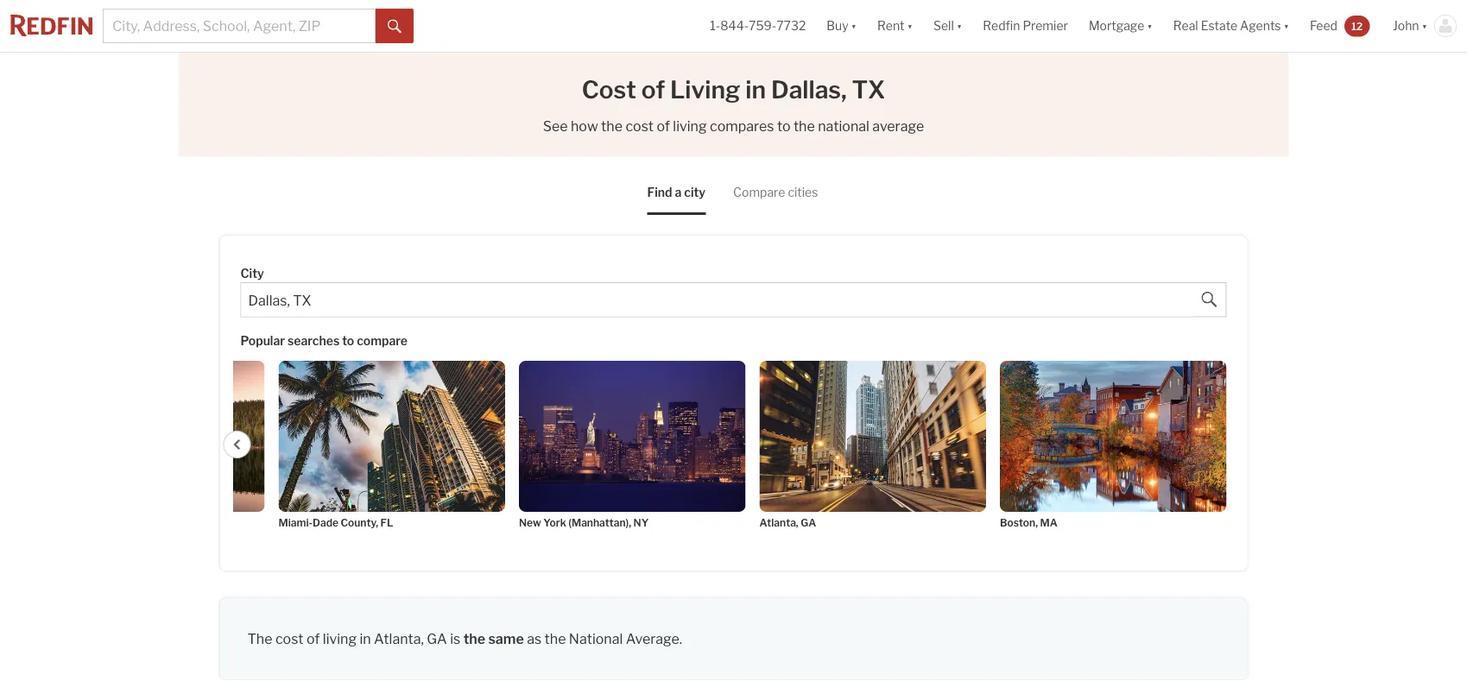 Task type: describe. For each thing, give the bounding box(es) containing it.
a
[[675, 185, 682, 200]]

buy
[[827, 18, 849, 33]]

▾ for rent ▾
[[907, 18, 913, 33]]

miami-
[[279, 516, 313, 528]]

rent
[[878, 18, 905, 33]]

dallas,
[[771, 75, 847, 105]]

sell ▾ button
[[934, 0, 962, 52]]

1 vertical spatial living
[[323, 630, 357, 647]]

boston,
[[1000, 516, 1038, 528]]

previous image
[[231, 440, 242, 450]]

real estate agents ▾
[[1174, 18, 1289, 33]]

john ▾
[[1393, 18, 1428, 33]]

national
[[569, 630, 623, 647]]

ma
[[1040, 516, 1058, 528]]

see
[[543, 118, 568, 135]]

average
[[626, 630, 680, 647]]

sell
[[934, 18, 954, 33]]

buy ▾ button
[[816, 0, 867, 52]]

real
[[1174, 18, 1198, 33]]

searches
[[288, 334, 340, 348]]

compare cities
[[733, 185, 818, 200]]

estate
[[1201, 18, 1238, 33]]

mortgage
[[1089, 18, 1145, 33]]

compare
[[733, 185, 785, 200]]

the right as
[[545, 630, 566, 647]]

the down "dallas,"
[[794, 118, 815, 135]]

.
[[680, 630, 682, 647]]

average
[[873, 118, 924, 135]]

buy ▾ button
[[827, 0, 857, 52]]

submit search image
[[388, 20, 402, 33]]

the cost of living in atlanta, ga is the same as the national average .
[[247, 630, 682, 647]]

miami-dade county image
[[279, 360, 505, 512]]

fl
[[381, 516, 393, 528]]

sell ▾ button
[[923, 0, 973, 52]]

1 vertical spatial atlanta,
[[374, 630, 424, 647]]

759-
[[749, 18, 777, 33]]

living
[[670, 75, 741, 105]]

rent ▾ button
[[867, 0, 923, 52]]

rent ▾
[[878, 18, 913, 33]]

0 vertical spatial in
[[746, 75, 766, 105]]

2 vertical spatial of
[[307, 630, 320, 647]]

atlanta, ga
[[760, 516, 816, 528]]

cost of living in dallas, tx
[[582, 75, 886, 105]]

how
[[571, 118, 598, 135]]

compare cities element
[[733, 171, 818, 215]]

1 vertical spatial of
[[657, 118, 670, 135]]

miami-dade county, fl
[[279, 516, 393, 528]]

rent ▾ button
[[878, 0, 913, 52]]

tx
[[852, 75, 886, 105]]

real estate agents ▾ link
[[1174, 0, 1289, 52]]

boston image
[[1000, 360, 1227, 512]]

find
[[647, 185, 672, 200]]

5 ▾ from the left
[[1284, 18, 1289, 33]]

miami-dade county, fl button
[[279, 360, 505, 529]]

find a city
[[647, 185, 706, 200]]

▾ for mortgage ▾
[[1147, 18, 1153, 33]]

cities
[[788, 185, 818, 200]]

redfin premier
[[983, 18, 1068, 33]]



Task type: locate. For each thing, give the bounding box(es) containing it.
1 horizontal spatial cost
[[626, 118, 654, 135]]

1 ▾ from the left
[[851, 18, 857, 33]]

1 horizontal spatial living
[[673, 118, 707, 135]]

▾
[[851, 18, 857, 33], [907, 18, 913, 33], [957, 18, 962, 33], [1147, 18, 1153, 33], [1284, 18, 1289, 33], [1422, 18, 1428, 33]]

0 horizontal spatial ga
[[427, 630, 447, 647]]

to left compare
[[342, 334, 354, 348]]

new york (manhattan) image
[[519, 360, 746, 512]]

1 vertical spatial to
[[342, 334, 354, 348]]

living right the
[[323, 630, 357, 647]]

0 vertical spatial living
[[673, 118, 707, 135]]

see how the cost of living compares to the national average
[[543, 118, 924, 135]]

premier
[[1023, 18, 1068, 33]]

in
[[746, 75, 766, 105], [360, 630, 371, 647]]

4 ▾ from the left
[[1147, 18, 1153, 33]]

0 vertical spatial of
[[642, 75, 665, 105]]

atlanta, inside button
[[760, 516, 799, 528]]

living down 'living'
[[673, 118, 707, 135]]

1 horizontal spatial atlanta,
[[760, 516, 799, 528]]

buy ▾
[[827, 18, 857, 33]]

cost right the
[[275, 630, 304, 647]]

▾ right mortgage at top right
[[1147, 18, 1153, 33]]

living
[[673, 118, 707, 135], [323, 630, 357, 647]]

3 ▾ from the left
[[957, 18, 962, 33]]

ny
[[634, 516, 649, 528]]

the
[[247, 630, 272, 647]]

atlanta image
[[760, 360, 986, 512]]

0 vertical spatial ga
[[801, 516, 816, 528]]

of right cost
[[642, 75, 665, 105]]

of right the
[[307, 630, 320, 647]]

county,
[[341, 516, 378, 528]]

6 ▾ from the left
[[1422, 18, 1428, 33]]

agents
[[1240, 18, 1281, 33]]

dade
[[313, 516, 339, 528]]

atlanta,
[[760, 516, 799, 528], [374, 630, 424, 647]]

cost
[[626, 118, 654, 135], [275, 630, 304, 647]]

0 horizontal spatial living
[[323, 630, 357, 647]]

new york (manhattan), ny
[[519, 516, 649, 528]]

mortgage ▾ button
[[1089, 0, 1153, 52]]

sell ▾
[[934, 18, 962, 33]]

2 ▾ from the left
[[907, 18, 913, 33]]

1 vertical spatial cost
[[275, 630, 304, 647]]

▾ for buy ▾
[[851, 18, 857, 33]]

0 vertical spatial to
[[777, 118, 791, 135]]

to
[[777, 118, 791, 135], [342, 334, 354, 348]]

(manhattan),
[[569, 516, 631, 528]]

york
[[544, 516, 566, 528]]

cost down cost
[[626, 118, 654, 135]]

city
[[684, 185, 706, 200]]

ga
[[801, 516, 816, 528], [427, 630, 447, 647]]

12
[[1352, 20, 1363, 32]]

0 vertical spatial atlanta,
[[760, 516, 799, 528]]

mortgage ▾
[[1089, 18, 1153, 33]]

city
[[241, 266, 264, 280]]

0 vertical spatial cost
[[626, 118, 654, 135]]

▾ for john ▾
[[1422, 18, 1428, 33]]

0 horizontal spatial to
[[342, 334, 354, 348]]

7732
[[777, 18, 806, 33]]

atlanta, ga button
[[760, 360, 986, 529]]

popular searches to compare
[[241, 334, 408, 348]]

of
[[642, 75, 665, 105], [657, 118, 670, 135], [307, 630, 320, 647]]

1 vertical spatial in
[[360, 630, 371, 647]]

cost
[[582, 75, 636, 105]]

ga inside atlanta, ga button
[[801, 516, 816, 528]]

same
[[488, 630, 524, 647]]

0 horizontal spatial in
[[360, 630, 371, 647]]

▾ right sell
[[957, 18, 962, 33]]

new
[[519, 516, 541, 528]]

redfin
[[983, 18, 1020, 33]]

redfin premier button
[[973, 0, 1079, 52]]

feed
[[1310, 18, 1338, 33]]

mortgage ▾ button
[[1079, 0, 1163, 52]]

compares
[[710, 118, 774, 135]]

boston, ma button
[[1000, 360, 1227, 529]]

1 horizontal spatial ga
[[801, 516, 816, 528]]

boston, ma
[[1000, 516, 1058, 528]]

0 horizontal spatial cost
[[275, 630, 304, 647]]

john
[[1393, 18, 1419, 33]]

1-
[[710, 18, 720, 33]]

the right the is in the bottom left of the page
[[463, 630, 486, 647]]

as
[[527, 630, 542, 647]]

1-844-759-7732
[[710, 18, 806, 33]]

real estate agents ▾ button
[[1163, 0, 1300, 52]]

popular
[[241, 334, 285, 348]]

find a city element
[[647, 171, 706, 215]]

Select a city text field
[[248, 292, 1186, 309]]

the right how at top left
[[601, 118, 623, 135]]

▾ right john
[[1422, 18, 1428, 33]]

of up "find"
[[657, 118, 670, 135]]

▾ right 'rent'
[[907, 18, 913, 33]]

new york (manhattan), ny button
[[519, 360, 746, 529]]

844-
[[720, 18, 749, 33]]

1 vertical spatial ga
[[427, 630, 447, 647]]

the
[[601, 118, 623, 135], [794, 118, 815, 135], [463, 630, 486, 647], [545, 630, 566, 647]]

national
[[818, 118, 870, 135]]

▾ right agents
[[1284, 18, 1289, 33]]

▾ right buy
[[851, 18, 857, 33]]

1 horizontal spatial to
[[777, 118, 791, 135]]

1 horizontal spatial in
[[746, 75, 766, 105]]

City, Address, School, Agent, ZIP search field
[[103, 9, 376, 43]]

compare
[[357, 334, 408, 348]]

city element
[[241, 266, 264, 280]]

to right compares
[[777, 118, 791, 135]]

1-844-759-7732 link
[[710, 18, 806, 33]]

is
[[450, 630, 461, 647]]

0 horizontal spatial atlanta,
[[374, 630, 424, 647]]

▾ for sell ▾
[[957, 18, 962, 33]]



Task type: vqa. For each thing, say whether or not it's contained in the screenshot.
'New' on the left of page
yes



